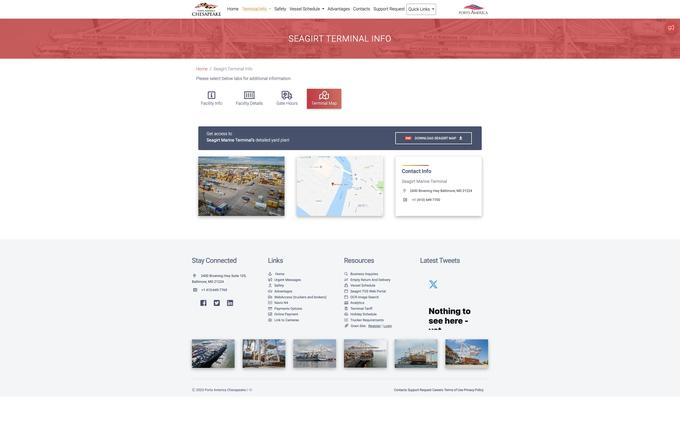 Task type: vqa. For each thing, say whether or not it's contained in the screenshot.
Request
yes



Task type: locate. For each thing, give the bounding box(es) containing it.
home inside home link
[[227, 6, 239, 11]]

hwy inside "contact info" tab panel
[[433, 189, 440, 193]]

1 horizontal spatial get
[[324, 185, 330, 189]]

baltimore, inside 2400 broening hwy suite 105, baltimore, md 21224
[[192, 280, 207, 284]]

map marker alt image
[[403, 190, 410, 193]]

safety link right terminal info
[[273, 4, 288, 14]]

0 horizontal spatial support request link
[[372, 4, 407, 14]]

1 vertical spatial 649-
[[213, 289, 220, 293]]

hwy for baltimore,
[[433, 189, 440, 193]]

2 vertical spatial home
[[275, 272, 285, 276]]

2400
[[201, 274, 209, 278]]

truck container image
[[268, 296, 272, 300]]

advantages link
[[326, 4, 352, 14], [268, 290, 293, 294]]

schedule for ship icon
[[362, 284, 376, 288]]

0 horizontal spatial to
[[229, 131, 232, 136]]

privacy
[[464, 389, 475, 393]]

md inside "contact info" tab panel
[[457, 189, 462, 193]]

broening right 2400
[[210, 274, 223, 278]]

0 vertical spatial md
[[457, 189, 462, 193]]

0 vertical spatial |
[[382, 324, 383, 329]]

1 vertical spatial request
[[420, 389, 432, 393]]

twitter square image
[[214, 300, 220, 307]]

0 vertical spatial seagirt terminal info
[[289, 34, 392, 44]]

hand receiving image
[[268, 290, 272, 294]]

request left the careers
[[420, 389, 432, 393]]

tab list containing facility info
[[194, 86, 489, 112]]

0 vertical spatial +1
[[412, 198, 416, 202]]

latest tweets
[[420, 257, 460, 265]]

1 vertical spatial vessel schedule
[[351, 284, 376, 288]]

1 vertical spatial links
[[268, 257, 283, 265]]

browser image
[[344, 296, 349, 300]]

1 horizontal spatial home link
[[226, 4, 241, 14]]

get inside get  access to seagirt marine terminal's detailed yard plan!
[[207, 131, 213, 136]]

facility down the please
[[201, 101, 214, 106]]

649- down 2400 broening hwy suite 105, baltimore, md 21224 link at the left
[[213, 289, 220, 293]]

online payment
[[275, 313, 298, 317]]

search
[[369, 296, 379, 300]]

1 horizontal spatial facility
[[236, 101, 249, 106]]

home for home link related to terminal info link
[[227, 6, 239, 11]]

0 vertical spatial home
[[227, 6, 239, 11]]

phone office image inside the +1 410-649-7769 link
[[193, 289, 202, 292]]

home up urgent
[[275, 272, 285, 276]]

zoom
[[242, 185, 251, 189]]

+1 left (410)
[[412, 198, 416, 202]]

0 horizontal spatial home link
[[196, 67, 208, 72]]

quick links link
[[407, 4, 436, 15]]

| left "login"
[[382, 324, 383, 329]]

stay connected
[[192, 257, 237, 265]]

broening up +1 (410) 649-7700
[[419, 189, 432, 193]]

trucker requirements
[[351, 319, 384, 323]]

phone office image left 410-
[[193, 289, 202, 292]]

wheat image
[[344, 324, 349, 328]]

contacts
[[353, 6, 370, 11], [394, 389, 407, 393]]

1 vertical spatial safety
[[275, 284, 284, 288]]

get directions
[[324, 185, 352, 189]]

+1 410-649-7769 link
[[192, 289, 227, 293]]

seagirt terminal info
[[289, 34, 392, 44], [214, 67, 253, 72]]

home link up urgent
[[268, 272, 285, 276]]

info for facility info
[[215, 101, 222, 106]]

image
[[358, 296, 368, 300]]

request left 'quick'
[[390, 6, 405, 11]]

tab list
[[194, 86, 489, 112]]

1 vertical spatial seagirt terminal info
[[214, 67, 253, 72]]

1 vertical spatial baltimore,
[[192, 280, 207, 284]]

get
[[207, 131, 213, 136], [324, 185, 330, 189]]

careers
[[433, 389, 444, 393]]

1 vertical spatial advantages
[[275, 290, 293, 294]]

1 vertical spatial to
[[236, 185, 241, 189]]

facility inside the facility info link
[[201, 101, 214, 106]]

home link left terminal info
[[226, 4, 241, 14]]

baltimore, down seagirt marine terminal on the right of the page
[[441, 189, 456, 193]]

1 horizontal spatial vessel schedule
[[351, 284, 376, 288]]

hwy left suite
[[224, 274, 231, 278]]

1 vertical spatial advantages link
[[268, 290, 293, 294]]

0 vertical spatial vessel
[[290, 6, 302, 11]]

phone office image for +1 410-649-7769
[[193, 289, 202, 292]]

to right link
[[282, 319, 285, 323]]

latest
[[420, 257, 438, 265]]

to inside button
[[236, 185, 241, 189]]

login link
[[384, 324, 392, 328]]

0 horizontal spatial 21224
[[214, 280, 224, 284]]

2 horizontal spatial home link
[[268, 272, 285, 276]]

navis
[[275, 301, 283, 305]]

seagirt
[[289, 34, 324, 44], [214, 67, 227, 72], [435, 136, 448, 140], [207, 138, 220, 143], [402, 179, 416, 184], [351, 290, 362, 294]]

marine inside get  access to seagirt marine terminal's detailed yard plan!
[[221, 138, 234, 143]]

1 horizontal spatial support request link
[[408, 386, 432, 395]]

1 horizontal spatial home
[[227, 6, 239, 11]]

navis n4
[[275, 301, 288, 305]]

get directions link
[[315, 180, 366, 193]]

and
[[372, 278, 378, 282]]

1 vertical spatial get
[[324, 185, 330, 189]]

safety right terminal info link
[[275, 6, 286, 11]]

1 horizontal spatial contacts link
[[394, 386, 408, 395]]

0 horizontal spatial home
[[196, 67, 208, 72]]

safety
[[275, 6, 286, 11], [275, 284, 284, 288]]

2400 broening hwy suite 105, baltimore, md 21224 link
[[192, 274, 246, 284]]

hwy
[[433, 189, 440, 193], [224, 274, 231, 278]]

for
[[243, 76, 249, 81]]

1 vertical spatial 21224
[[214, 280, 224, 284]]

links up anchor image
[[268, 257, 283, 265]]

facility inside facility details link
[[236, 101, 249, 106]]

0 horizontal spatial request
[[390, 6, 405, 11]]

2400 broening hwy suite 105, baltimore, md 21224
[[192, 274, 246, 284]]

links right 'quick'
[[420, 7, 430, 12]]

list alt image
[[344, 319, 349, 323]]

facility info
[[201, 101, 222, 106]]

21224 inside "contact info" tab panel
[[463, 189, 473, 193]]

0 vertical spatial links
[[420, 7, 430, 12]]

1 vertical spatial contacts
[[394, 389, 407, 393]]

gate hours link
[[272, 89, 302, 109]]

0 vertical spatial vessel schedule link
[[288, 4, 326, 14]]

0 vertical spatial request
[[390, 6, 405, 11]]

0 vertical spatial baltimore,
[[441, 189, 456, 193]]

649- for 7769
[[213, 289, 220, 293]]

home left terminal info
[[227, 6, 239, 11]]

safety link for urgent messages link
[[268, 284, 284, 288]]

to for click to zoom
[[236, 185, 241, 189]]

1 horizontal spatial links
[[420, 7, 430, 12]]

0 vertical spatial to
[[229, 131, 232, 136]]

0 vertical spatial broening
[[419, 189, 432, 193]]

terms
[[444, 389, 454, 393]]

facebook square image
[[201, 300, 207, 307]]

0 vertical spatial 21224
[[463, 189, 473, 193]]

0 vertical spatial contacts link
[[352, 4, 372, 14]]

2 vertical spatial to
[[282, 319, 285, 323]]

to right access
[[229, 131, 232, 136]]

0 vertical spatial 649-
[[426, 198, 433, 202]]

ship image
[[344, 285, 349, 288]]

649- inside "contact info" tab panel
[[426, 198, 433, 202]]

hwy for suite
[[224, 274, 231, 278]]

0 vertical spatial home link
[[226, 4, 241, 14]]

support request link left the careers
[[408, 386, 432, 395]]

contacts for contacts
[[353, 6, 370, 11]]

safety down urgent
[[275, 284, 284, 288]]

policy
[[475, 389, 484, 393]]

information.
[[269, 76, 292, 81]]

1 vertical spatial |
[[247, 389, 248, 393]]

terminal inside tab list
[[312, 101, 328, 106]]

tariff
[[365, 307, 373, 311]]

tos
[[362, 290, 369, 294]]

brokers)
[[314, 296, 327, 300]]

0 horizontal spatial marine
[[221, 138, 234, 143]]

broening inside 2400 broening hwy suite 105, baltimore, md 21224
[[210, 274, 223, 278]]

home link
[[226, 4, 241, 14], [196, 67, 208, 72], [268, 272, 285, 276]]

2600 broening hwy baltimore, md 21224
[[410, 189, 473, 193]]

baltimore, down map marker alt icon
[[192, 280, 207, 284]]

1 vertical spatial broening
[[210, 274, 223, 278]]

0 horizontal spatial phone office image
[[193, 289, 202, 292]]

click to zoom
[[226, 185, 252, 189]]

get left access
[[207, 131, 213, 136]]

ocr image search link
[[344, 296, 379, 300]]

1 vertical spatial contacts link
[[394, 386, 408, 395]]

home
[[227, 6, 239, 11], [196, 67, 208, 72], [275, 272, 285, 276]]

bells image
[[344, 313, 349, 317]]

broening inside "contact info" tab panel
[[419, 189, 432, 193]]

phone office image down map marker alt image
[[403, 199, 412, 202]]

download seagirt map
[[414, 136, 458, 140]]

0 vertical spatial get
[[207, 131, 213, 136]]

home link for terminal info link
[[226, 4, 241, 14]]

hwy inside 2400 broening hwy suite 105, baltimore, md 21224
[[224, 274, 231, 278]]

0 vertical spatial marine
[[221, 138, 234, 143]]

select
[[210, 76, 221, 81]]

1 horizontal spatial to
[[236, 185, 241, 189]]

1 horizontal spatial support
[[408, 389, 419, 393]]

ocr image search
[[351, 296, 379, 300]]

0 vertical spatial advantages link
[[326, 4, 352, 14]]

tabs
[[234, 76, 242, 81]]

1 vertical spatial vessel schedule link
[[344, 284, 376, 288]]

download
[[415, 136, 434, 140]]

map marker alt image
[[193, 275, 200, 278]]

marine down contact info
[[417, 179, 430, 184]]

broening for 2600
[[419, 189, 432, 193]]

phone office image inside +1 (410) 649-7700 link
[[403, 199, 412, 202]]

0 vertical spatial safety link
[[273, 4, 288, 14]]

+1 inside "contact info" tab panel
[[412, 198, 416, 202]]

0 horizontal spatial md
[[208, 280, 213, 284]]

tweets
[[439, 257, 460, 265]]

info
[[260, 6, 267, 11], [372, 34, 392, 44], [245, 67, 253, 72], [215, 101, 222, 106], [422, 168, 432, 175]]

1 vertical spatial schedule
[[362, 284, 376, 288]]

exchange image
[[344, 279, 349, 282]]

1 horizontal spatial broening
[[419, 189, 432, 193]]

+1 for +1 (410) 649-7700
[[412, 198, 416, 202]]

register link
[[368, 324, 381, 328]]

1 vertical spatial hwy
[[224, 274, 231, 278]]

payments options link
[[268, 307, 302, 311]]

2 facility from the left
[[236, 101, 249, 106]]

0 vertical spatial vessel schedule
[[290, 6, 321, 11]]

marine down access
[[221, 138, 234, 143]]

login
[[384, 324, 392, 328]]

649- right (410)
[[426, 198, 433, 202]]

|
[[382, 324, 383, 329], [247, 389, 248, 393]]

1 vertical spatial safety link
[[268, 284, 284, 288]]

bullhorn image
[[268, 279, 272, 282]]

1 vertical spatial marine
[[417, 179, 430, 184]]

0 vertical spatial advantages
[[328, 6, 350, 11]]

0 horizontal spatial baltimore,
[[192, 280, 207, 284]]

2 horizontal spatial to
[[282, 319, 285, 323]]

0 vertical spatial phone office image
[[403, 199, 412, 202]]

0 horizontal spatial 649-
[[213, 289, 220, 293]]

safety link down urgent
[[268, 284, 284, 288]]

+1 (410) 649-7700 link
[[402, 198, 441, 202]]

to for link to cameras
[[282, 319, 285, 323]]

0 horizontal spatial +1
[[202, 289, 205, 293]]

terminal
[[242, 6, 259, 11], [326, 34, 369, 44], [228, 67, 244, 72], [312, 101, 328, 106], [431, 179, 447, 184], [351, 307, 364, 311]]

1 horizontal spatial 649-
[[426, 198, 433, 202]]

request
[[390, 6, 405, 11], [420, 389, 432, 393]]

credit card image
[[268, 308, 272, 311]]

details
[[250, 101, 263, 106]]

0 horizontal spatial vessel
[[290, 6, 302, 11]]

home link up the please
[[196, 67, 208, 72]]

phone office image
[[403, 199, 412, 202], [193, 289, 202, 292]]

marine
[[221, 138, 234, 143], [417, 179, 430, 184]]

info for contact info
[[422, 168, 432, 175]]

1 vertical spatial support request link
[[408, 386, 432, 395]]

| left sign in image
[[247, 389, 248, 393]]

1 vertical spatial +1
[[202, 289, 205, 293]]

home up the please
[[196, 67, 208, 72]]

support request link left 'quick'
[[372, 4, 407, 14]]

facility details link
[[232, 89, 267, 109]]

1 vertical spatial home
[[196, 67, 208, 72]]

1 facility from the left
[[201, 101, 214, 106]]

ports
[[205, 389, 213, 393]]

7769
[[220, 289, 227, 293]]

2 vertical spatial home link
[[268, 272, 285, 276]]

+1 left 410-
[[202, 289, 205, 293]]

0 vertical spatial hwy
[[433, 189, 440, 193]]

info inside tab list
[[215, 101, 222, 106]]

facility left details
[[236, 101, 249, 106]]

+1
[[412, 198, 416, 202], [202, 289, 205, 293]]

directions image
[[352, 185, 356, 188]]

inquiries
[[365, 272, 378, 276]]

0 vertical spatial support
[[374, 6, 389, 11]]

hwy up "7700"
[[433, 189, 440, 193]]

1 horizontal spatial vessel
[[351, 284, 361, 288]]

facility
[[201, 101, 214, 106], [236, 101, 249, 106]]

1 horizontal spatial baltimore,
[[441, 189, 456, 193]]

1 horizontal spatial contacts
[[394, 389, 407, 393]]

0 vertical spatial contacts
[[353, 6, 370, 11]]

get left directions
[[324, 185, 330, 189]]

0 horizontal spatial support
[[374, 6, 389, 11]]

0 horizontal spatial facility
[[201, 101, 214, 106]]

21224 inside 2400 broening hwy suite 105, baltimore, md 21224
[[214, 280, 224, 284]]

0 horizontal spatial hwy
[[224, 274, 231, 278]]

info for terminal info
[[260, 6, 267, 11]]

1 horizontal spatial 21224
[[463, 189, 473, 193]]

terminal tariff
[[351, 307, 373, 311]]

analytics
[[351, 301, 365, 305]]

to right click
[[236, 185, 241, 189]]

info inside tab panel
[[422, 168, 432, 175]]

0 vertical spatial safety
[[275, 6, 286, 11]]

0 horizontal spatial get
[[207, 131, 213, 136]]

quick
[[409, 7, 419, 12]]

21224
[[463, 189, 473, 193], [214, 280, 224, 284]]

schedule
[[303, 6, 320, 11], [362, 284, 376, 288], [363, 313, 377, 317]]



Task type: describe. For each thing, give the bounding box(es) containing it.
1 horizontal spatial seagirt terminal info
[[289, 34, 392, 44]]

n4
[[284, 301, 288, 305]]

additional
[[250, 76, 268, 81]]

2600 broening hwy baltimore, md 21224 link
[[402, 189, 473, 193]]

online
[[275, 313, 284, 317]]

options
[[291, 307, 302, 311]]

careers link
[[432, 386, 444, 395]]

terminal info
[[242, 6, 268, 11]]

ocr
[[351, 296, 357, 300]]

site:
[[360, 324, 367, 328]]

link to cameras link
[[268, 319, 299, 323]]

1 horizontal spatial marine
[[417, 179, 430, 184]]

1 vertical spatial vessel
[[351, 284, 361, 288]]

urgent
[[275, 278, 285, 282]]

baltimore, inside "contact info" tab panel
[[441, 189, 456, 193]]

online payment link
[[268, 313, 298, 317]]

2 horizontal spatial home
[[275, 272, 285, 276]]

1 horizontal spatial advantages link
[[326, 4, 352, 14]]

webaccess (truckers and brokers) link
[[268, 296, 327, 300]]

get  access to seagirt marine terminal's detailed yard plan!
[[207, 131, 290, 143]]

1 vertical spatial support
[[408, 389, 419, 393]]

7700
[[433, 198, 441, 202]]

(410)
[[417, 198, 425, 202]]

grain site: register | login
[[351, 324, 392, 329]]

urgent messages
[[275, 278, 301, 282]]

home for middle home link
[[196, 67, 208, 72]]

suite
[[231, 274, 239, 278]]

(truckers
[[293, 296, 307, 300]]

analytics link
[[344, 301, 365, 305]]

md inside 2400 broening hwy suite 105, baltimore, md 21224
[[208, 280, 213, 284]]

1 horizontal spatial vessel schedule link
[[344, 284, 376, 288]]

messages
[[285, 278, 301, 282]]

+1 410-649-7769
[[202, 289, 227, 293]]

business inquiries link
[[344, 272, 378, 276]]

+1 (410) 649-7700
[[412, 198, 441, 202]]

plan!
[[281, 138, 290, 143]]

1 horizontal spatial request
[[420, 389, 432, 393]]

empty
[[351, 278, 360, 282]]

vessel inside vessel schedule link
[[290, 6, 302, 11]]

seagirt tos web portal link
[[344, 290, 386, 294]]

register
[[369, 324, 381, 328]]

link to cameras
[[275, 319, 299, 323]]

click
[[226, 185, 236, 189]]

business inquiries
[[351, 272, 378, 276]]

2023
[[196, 389, 204, 393]]

seagirt inside get  access to seagirt marine terminal's detailed yard plan!
[[207, 138, 220, 143]]

of
[[454, 389, 457, 393]]

terminal map link
[[307, 89, 342, 109]]

0 vertical spatial schedule
[[303, 6, 320, 11]]

map
[[449, 136, 457, 140]]

camera image
[[268, 319, 272, 323]]

105,
[[240, 274, 246, 278]]

get for get directions
[[324, 185, 330, 189]]

contact info tab panel
[[192, 126, 488, 223]]

analytics image
[[344, 302, 349, 305]]

facility for facility details
[[236, 101, 249, 106]]

facility info link
[[197, 89, 227, 109]]

grain
[[351, 324, 359, 328]]

2600
[[410, 189, 418, 193]]

contacts support request careers terms of use privacy policy
[[394, 389, 484, 393]]

stay
[[192, 257, 204, 265]]

requirements
[[363, 319, 384, 323]]

gate
[[277, 101, 285, 106]]

link
[[275, 319, 281, 323]]

payment
[[285, 313, 298, 317]]

hours
[[287, 101, 298, 106]]

navis n4 link
[[268, 301, 288, 305]]

pdf
[[406, 137, 411, 140]]

get for get  access to seagirt marine terminal's detailed yard plan!
[[207, 131, 213, 136]]

holiday
[[351, 313, 362, 317]]

credit card front image
[[268, 313, 272, 317]]

search plus image
[[252, 185, 257, 188]]

0 horizontal spatial vessel schedule link
[[288, 4, 326, 14]]

home link for urgent messages link
[[268, 272, 285, 276]]

0 horizontal spatial vessel schedule
[[290, 6, 321, 11]]

detailed
[[256, 138, 271, 143]]

to inside get  access to seagirt marine terminal's detailed yard plan!
[[229, 131, 232, 136]]

yard
[[272, 138, 280, 143]]

0 horizontal spatial seagirt terminal info
[[214, 67, 253, 72]]

facility for facility info
[[201, 101, 214, 106]]

empty return and delivery link
[[344, 278, 391, 282]]

seagirt tos web portal
[[351, 290, 386, 294]]

directions
[[331, 185, 351, 189]]

payments options
[[275, 307, 302, 311]]

1 horizontal spatial advantages
[[328, 6, 350, 11]]

trucker requirements link
[[344, 319, 384, 323]]

return
[[361, 278, 371, 282]]

phone office image for +1 (410) 649-7700
[[403, 199, 412, 202]]

support request
[[374, 6, 405, 11]]

arrow alt to bottom image
[[460, 136, 463, 140]]

broening for 2400
[[210, 274, 223, 278]]

410-
[[206, 289, 213, 293]]

+1 for +1 410-649-7769
[[202, 289, 205, 293]]

resources
[[344, 257, 374, 265]]

anchor image
[[268, 273, 272, 276]]

linkedin image
[[227, 300, 233, 307]]

cameras
[[286, 319, 299, 323]]

browser image
[[344, 290, 349, 294]]

connected
[[206, 257, 237, 265]]

webaccess
[[275, 296, 292, 300]]

facility details
[[236, 101, 263, 106]]

0 horizontal spatial advantages link
[[268, 290, 293, 294]]

1 horizontal spatial |
[[382, 324, 383, 329]]

below
[[222, 76, 233, 81]]

0 horizontal spatial advantages
[[275, 290, 293, 294]]

sign in image
[[249, 389, 252, 393]]

gate hours
[[277, 101, 298, 106]]

search image
[[344, 273, 349, 276]]

terminal inside "contact info" tab panel
[[431, 179, 447, 184]]

file invoice image
[[344, 308, 349, 311]]

safety link for terminal info link
[[273, 4, 288, 14]]

container storage image
[[268, 302, 272, 305]]

user hard hat image
[[268, 285, 272, 288]]

delivery
[[379, 278, 391, 282]]

payments
[[275, 307, 290, 311]]

copyright image
[[192, 389, 195, 393]]

business
[[351, 272, 365, 276]]

america
[[214, 389, 227, 393]]

1 vertical spatial home link
[[196, 67, 208, 72]]

access
[[214, 131, 228, 136]]

terminal's
[[235, 138, 255, 143]]

trucker
[[351, 319, 362, 323]]

649- for 7700
[[426, 198, 433, 202]]

schedule for bells image
[[363, 313, 377, 317]]

0 horizontal spatial links
[[268, 257, 283, 265]]

holiday schedule link
[[344, 313, 377, 317]]

2 safety from the top
[[275, 284, 284, 288]]

please select below tabs for additional information.
[[196, 76, 292, 81]]

click to zoom button
[[217, 180, 266, 193]]

contacts for contacts support request careers terms of use privacy policy
[[394, 389, 407, 393]]

1 safety from the top
[[275, 6, 286, 11]]

0 vertical spatial support request link
[[372, 4, 407, 14]]



